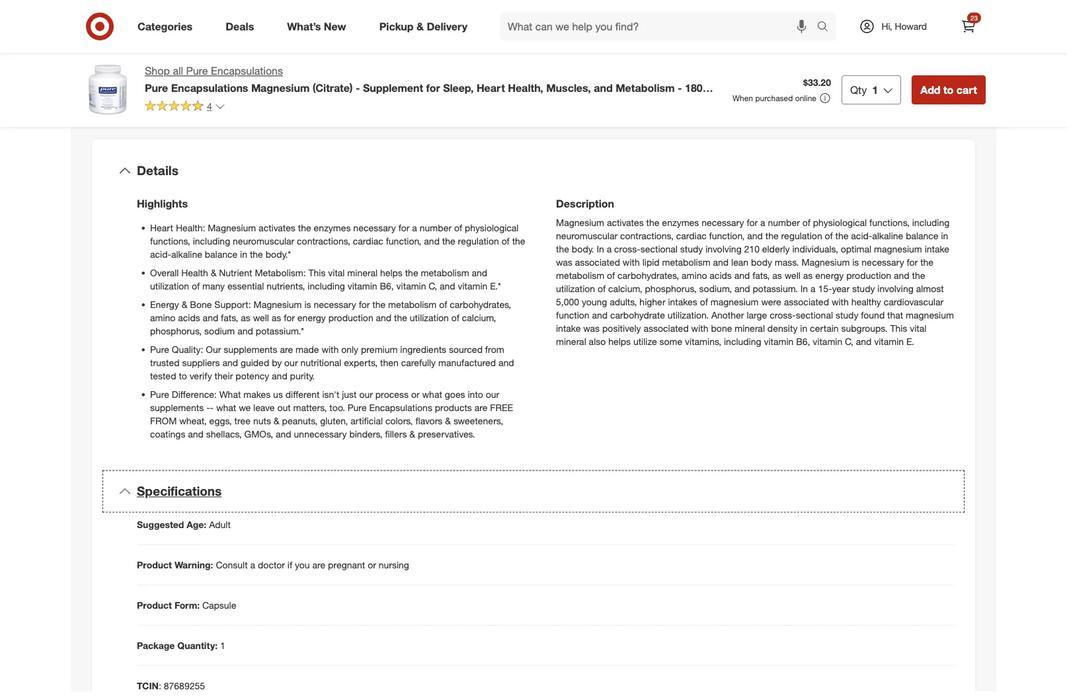 Task type: describe. For each thing, give the bounding box(es) containing it.
purity.
[[290, 370, 315, 382]]

physiological inside 'heart health: magnesium activates the enzymes necessary for a number of physiological functions, including neuromuscular contractions, cardiac function, and the regulation of the acid-alkaline balance in the body.*'
[[465, 222, 519, 234]]

about
[[479, 110, 522, 128]]

eggs,
[[209, 415, 232, 427]]

magnesium inside energy & bone support: magnesium is necessary for the metabolism of carbohydrates, amino acids and fats, as well as for energy production and the utilization of calcium, phosphorus, sodium and potassium.*
[[254, 299, 302, 310]]

package quantity: 1
[[137, 640, 225, 651]]

number inside 'heart health: magnesium activates the enzymes necessary for a number of physiological functions, including neuromuscular contractions, cardiac function, and the regulation of the acid-alkaline balance in the body.*'
[[420, 222, 452, 234]]

matters,
[[293, 402, 327, 413]]

pickup
[[379, 20, 414, 33]]

bone
[[711, 322, 732, 334]]

shop
[[145, 64, 170, 77]]

and inside "shop all pure encapsulations pure encapsulations magnesium (citrate) - supplement for sleep, heart health, muscles, and metabolism - 180 capsules"
[[594, 81, 613, 94]]

pure down shop
[[145, 81, 168, 94]]

as down support:
[[241, 312, 251, 323]]

deals link
[[214, 12, 271, 41]]

vital inside description magnesium activates the enzymes necessary for a number of physiological functions, including neuromuscular contractions, cardiac function, and the regulation of the acid-alkaline balance in the body. in a cross-sectional study involving 210 elderly individuals, optimal magnesium intake was associated with lipid metabolism and lean body mass. magnesium is necessary for the metabolism of carbohydrates, amino acids and fats, as well as energy production and the utilization of calcium, phosphorus, sodium, and potassium. in a 15-year study involving almost 5,000 young adults, higher intakes of magnesium were associated with healthy cardiovascular function and carbohydrate utilization. another large cross-sectional study found that magnesium intake was positively associated with bone mineral density in certain subgroups. this vital mineral also helps utilize some vitamins, including vitamin b6, vitamin c, and vitamin e.
[[910, 322, 927, 334]]

& right fillers
[[410, 428, 415, 440]]

2 vertical spatial study
[[836, 309, 859, 321]]

from
[[485, 344, 504, 355]]

specifications
[[137, 484, 222, 499]]

all
[[173, 64, 183, 77]]

What can we help you find? suggestions appear below search field
[[500, 12, 820, 41]]

capsule
[[202, 599, 236, 611]]

heart inside 'heart health: magnesium activates the enzymes necessary for a number of physiological functions, including neuromuscular contractions, cardiac function, and the regulation of the acid-alkaline balance in the body.*'
[[150, 222, 173, 234]]

mineral inside 'overall health & nutrient metabolism: this vital mineral helps the metabolism and utilization of many essential nutrients, including vitamin b6, vitamin c, and vitamin e.*'
[[347, 267, 378, 278]]

delivery
[[427, 20, 468, 33]]

gluten,
[[320, 415, 348, 427]]

what
[[219, 389, 241, 400]]

adults,
[[610, 296, 637, 308]]

function, inside 'heart health: magnesium activates the enzymes necessary for a number of physiological functions, including neuromuscular contractions, cardiac function, and the regulation of the acid-alkaline balance in the body.*'
[[386, 235, 422, 247]]

well inside energy & bone support: magnesium is necessary for the metabolism of carbohydrates, amino acids and fats, as well as for energy production and the utilization of calcium, phosphorus, sodium and potassium.*
[[253, 312, 269, 323]]

free
[[490, 402, 513, 413]]

found
[[861, 309, 885, 321]]

2 vertical spatial mineral
[[556, 336, 586, 347]]

qty 1
[[850, 83, 878, 96]]

process
[[375, 389, 409, 400]]

sweeteners,
[[454, 415, 503, 427]]

metabolism
[[616, 81, 675, 94]]

including inside 'overall health & nutrient metabolism: this vital mineral helps the metabolism and utilization of many essential nutrients, including vitamin b6, vitamin c, and vitamin e.*'
[[308, 280, 345, 292]]

1 horizontal spatial 1
[[872, 83, 878, 96]]

activates inside 'heart health: magnesium activates the enzymes necessary for a number of physiological functions, including neuromuscular contractions, cardiac function, and the regulation of the acid-alkaline balance in the body.*'
[[259, 222, 296, 234]]

with up the "vitamins,"
[[691, 322, 709, 334]]

products
[[435, 402, 472, 413]]

& up "preservatives."
[[445, 415, 451, 427]]

their
[[215, 370, 233, 382]]

sodium,
[[699, 283, 732, 294]]

for inside "shop all pure encapsulations pure encapsulations magnesium (citrate) - supplement for sleep, heart health, muscles, and metabolism - 180 capsules"
[[426, 81, 440, 94]]

balance inside 'heart health: magnesium activates the enzymes necessary for a number of physiological functions, including neuromuscular contractions, cardiac function, and the regulation of the acid-alkaline balance in the body.*'
[[205, 248, 238, 260]]

2 vertical spatial associated
[[644, 322, 689, 334]]

as up potassium.
[[773, 270, 782, 281]]

1 vertical spatial what
[[216, 402, 236, 413]]

our
[[206, 344, 221, 355]]

enzymes inside description magnesium activates the enzymes necessary for a number of physiological functions, including neuromuscular contractions, cardiac function, and the regulation of the acid-alkaline balance in the body. in a cross-sectional study involving 210 elderly individuals, optimal magnesium intake was associated with lipid metabolism and lean body mass. magnesium is necessary for the metabolism of carbohydrates, amino acids and fats, as well as energy production and the utilization of calcium, phosphorus, sodium, and potassium. in a 15-year study involving almost 5,000 young adults, higher intakes of magnesium were associated with healthy cardiovascular function and carbohydrate utilization. another large cross-sectional study found that magnesium intake was positively associated with bone mineral density in certain subgroups. this vital mineral also helps utilize some vitamins, including vitamin b6, vitamin c, and vitamin e.
[[662, 217, 699, 228]]

b6, inside description magnesium activates the enzymes necessary for a number of physiological functions, including neuromuscular contractions, cardiac function, and the regulation of the acid-alkaline balance in the body. in a cross-sectional study involving 210 elderly individuals, optimal magnesium intake was associated with lipid metabolism and lean body mass. magnesium is necessary for the metabolism of carbohydrates, amino acids and fats, as well as energy production and the utilization of calcium, phosphorus, sodium, and potassium. in a 15-year study involving almost 5,000 young adults, higher intakes of magnesium were associated with healthy cardiovascular function and carbohydrate utilization. another large cross-sectional study found that magnesium intake was positively associated with bone mineral density in certain subgroups. this vital mineral also helps utilize some vitamins, including vitamin b6, vitamin c, and vitamin e.
[[796, 336, 810, 347]]

0 horizontal spatial 1
[[220, 640, 225, 651]]

or inside pure difference: what makes us different isn't just our process or what goes into our supplements -- what we leave out matters, too. pure encapsulations products are free from wheat, eggs, tree nuts & peanuts, gluten, artificial colors, flavors & sweeteners, coatings and shellacs, gmos, and unnecessary binders, fillers & preservatives.
[[411, 389, 420, 400]]

carefully
[[401, 357, 436, 368]]

many
[[202, 280, 225, 292]]

us
[[273, 389, 283, 400]]

fats, inside energy & bone support: magnesium is necessary for the metabolism of carbohydrates, amino acids and fats, as well as for energy production and the utilization of calcium, phosphorus, sodium and potassium.*
[[221, 312, 238, 323]]

age:
[[187, 519, 207, 530]]

guided
[[241, 357, 269, 368]]

0 vertical spatial in
[[597, 243, 604, 255]]

artificial
[[351, 415, 383, 427]]

5,000
[[556, 296, 579, 308]]

15-
[[818, 283, 832, 294]]

this inside description magnesium activates the enzymes necessary for a number of physiological functions, including neuromuscular contractions, cardiac function, and the regulation of the acid-alkaline balance in the body. in a cross-sectional study involving 210 elderly individuals, optimal magnesium intake was associated with lipid metabolism and lean body mass. magnesium is necessary for the metabolism of carbohydrates, amino acids and fats, as well as energy production and the utilization of calcium, phosphorus, sodium, and potassium. in a 15-year study involving almost 5,000 young adults, higher intakes of magnesium were associated with healthy cardiovascular function and carbohydrate utilization. another large cross-sectional study found that magnesium intake was positively associated with bone mineral density in certain subgroups. this vital mineral also helps utilize some vitamins, including vitamin b6, vitamin c, and vitamin e.
[[890, 322, 908, 334]]

coatings
[[150, 428, 185, 440]]

metabolism inside 'overall health & nutrient metabolism: this vital mineral helps the metabolism and utilization of many essential nutrients, including vitamin b6, vitamin c, and vitamin e.*'
[[421, 267, 469, 278]]

pure inside pure quality: our supplements are made with only premium ingredients sourced from trusted suppliers and guided by our nutritional experts, then carefully manufactured and tested to verify their potency and purity.
[[150, 344, 169, 355]]

for inside 'heart health: magnesium activates the enzymes necessary for a number of physiological functions, including neuromuscular contractions, cardiac function, and the regulation of the acid-alkaline balance in the body.*'
[[399, 222, 410, 234]]

necessary inside energy & bone support: magnesium is necessary for the metabolism of carbohydrates, amino acids and fats, as well as for energy production and the utilization of calcium, phosphorus, sodium and potassium.*
[[314, 299, 356, 310]]

activates inside description magnesium activates the enzymes necessary for a number of physiological functions, including neuromuscular contractions, cardiac function, and the regulation of the acid-alkaline balance in the body. in a cross-sectional study involving 210 elderly individuals, optimal magnesium intake was associated with lipid metabolism and lean body mass. magnesium is necessary for the metabolism of carbohydrates, amino acids and fats, as well as energy production and the utilization of calcium, phosphorus, sodium, and potassium. in a 15-year study involving almost 5,000 young adults, higher intakes of magnesium were associated with healthy cardiovascular function and carbohydrate utilization. another large cross-sectional study found that magnesium intake was positively associated with bone mineral density in certain subgroups. this vital mineral also helps utilize some vitamins, including vitamin b6, vitamin c, and vitamin e.
[[607, 217, 644, 228]]

0 horizontal spatial sectional
[[641, 243, 678, 255]]

helps inside description magnesium activates the enzymes necessary for a number of physiological functions, including neuromuscular contractions, cardiac function, and the regulation of the acid-alkaline balance in the body. in a cross-sectional study involving 210 elderly individuals, optimal magnesium intake was associated with lipid metabolism and lean body mass. magnesium is necessary for the metabolism of carbohydrates, amino acids and fats, as well as energy production and the utilization of calcium, phosphorus, sodium, and potassium. in a 15-year study involving almost 5,000 young adults, higher intakes of magnesium were associated with healthy cardiovascular function and carbohydrate utilization. another large cross-sectional study found that magnesium intake was positively associated with bone mineral density in certain subgroups. this vital mineral also helps utilize some vitamins, including vitamin b6, vitamin c, and vitamin e.
[[609, 336, 631, 347]]

as up potassium.* at the top
[[272, 312, 281, 323]]

flavors
[[416, 415, 443, 427]]

details
[[137, 163, 179, 178]]

0 vertical spatial study
[[680, 243, 703, 255]]

:
[[159, 680, 161, 692]]

this
[[526, 110, 553, 128]]

by
[[272, 357, 282, 368]]

our inside pure quality: our supplements are made with only premium ingredients sourced from trusted suppliers and guided by our nutritional experts, then carefully manufactured and tested to verify their potency and purity.
[[284, 357, 298, 368]]

details button
[[103, 150, 965, 192]]

1 vertical spatial involving
[[878, 283, 914, 294]]

suggested
[[137, 519, 184, 530]]

0 vertical spatial in
[[941, 230, 949, 241]]

functions, inside 'heart health: magnesium activates the enzymes necessary for a number of physiological functions, including neuromuscular contractions, cardiac function, and the regulation of the acid-alkaline balance in the body.*'
[[150, 235, 190, 247]]

e.
[[907, 336, 914, 347]]

leave
[[253, 402, 275, 413]]

0 vertical spatial involving
[[706, 243, 742, 255]]

phosphorus, inside description magnesium activates the enzymes necessary for a number of physiological functions, including neuromuscular contractions, cardiac function, and the regulation of the acid-alkaline balance in the body. in a cross-sectional study involving 210 elderly individuals, optimal magnesium intake was associated with lipid metabolism and lean body mass. magnesium is necessary for the metabolism of carbohydrates, amino acids and fats, as well as energy production and the utilization of calcium, phosphorus, sodium, and potassium. in a 15-year study involving almost 5,000 young adults, higher intakes of magnesium were associated with healthy cardiovascular function and carbohydrate utilization. another large cross-sectional study found that magnesium intake was positively associated with bone mineral density in certain subgroups. this vital mineral also helps utilize some vitamins, including vitamin b6, vitamin c, and vitamin e.
[[645, 283, 697, 294]]

number inside description magnesium activates the enzymes necessary for a number of physiological functions, including neuromuscular contractions, cardiac function, and the regulation of the acid-alkaline balance in the body. in a cross-sectional study involving 210 elderly individuals, optimal magnesium intake was associated with lipid metabolism and lean body mass. magnesium is necessary for the metabolism of carbohydrates, amino acids and fats, as well as energy production and the utilization of calcium, phosphorus, sodium, and potassium. in a 15-year study involving almost 5,000 young adults, higher intakes of magnesium were associated with healthy cardiovascular function and carbohydrate utilization. another large cross-sectional study found that magnesium intake was positively associated with bone mineral density in certain subgroups. this vital mineral also helps utilize some vitamins, including vitamin b6, vitamin c, and vitamin e.
[[768, 217, 800, 228]]

& inside energy & bone support: magnesium is necessary for the metabolism of carbohydrates, amino acids and fats, as well as for energy production and the utilization of calcium, phosphorus, sodium and potassium.*
[[182, 299, 187, 310]]

with left lipid
[[623, 256, 640, 268]]

vitamin down density
[[764, 336, 794, 347]]

with inside pure quality: our supplements are made with only premium ingredients sourced from trusted suppliers and guided by our nutritional experts, then carefully manufactured and tested to verify their potency and purity.
[[322, 344, 339, 355]]

contractions, inside 'heart health: magnesium activates the enzymes necessary for a number of physiological functions, including neuromuscular contractions, cardiac function, and the regulation of the acid-alkaline balance in the body.*'
[[297, 235, 350, 247]]

mass.
[[775, 256, 799, 268]]

young
[[582, 296, 607, 308]]

0 vertical spatial encapsulations
[[211, 64, 283, 77]]

vitamin up energy & bone support: magnesium is necessary for the metabolism of carbohydrates, amino acids and fats, as well as for energy production and the utilization of calcium, phosphorus, sodium and potassium.*
[[348, 280, 377, 292]]

1 vertical spatial sectional
[[796, 309, 833, 321]]

1 horizontal spatial what
[[422, 389, 442, 400]]

muscles,
[[546, 81, 591, 94]]

utilization inside 'overall health & nutrient metabolism: this vital mineral helps the metabolism and utilization of many essential nutrients, including vitamin b6, vitamin c, and vitamin e.*'
[[150, 280, 189, 292]]

body
[[751, 256, 772, 268]]

fats, inside description magnesium activates the enzymes necessary for a number of physiological functions, including neuromuscular contractions, cardiac function, and the regulation of the acid-alkaline balance in the body. in a cross-sectional study involving 210 elderly individuals, optimal magnesium intake was associated with lipid metabolism and lean body mass. magnesium is necessary for the metabolism of carbohydrates, amino acids and fats, as well as energy production and the utilization of calcium, phosphorus, sodium, and potassium. in a 15-year study involving almost 5,000 young adults, higher intakes of magnesium were associated with healthy cardiovascular function and carbohydrate utilization. another large cross-sectional study found that magnesium intake was positively associated with bone mineral density in certain subgroups. this vital mineral also helps utilize some vitamins, including vitamin b6, vitamin c, and vitamin e.
[[753, 270, 770, 281]]

magnesium inside 'heart health: magnesium activates the enzymes necessary for a number of physiological functions, including neuromuscular contractions, cardiac function, and the regulation of the acid-alkaline balance in the body.*'
[[208, 222, 256, 234]]

vital inside 'overall health & nutrient metabolism: this vital mineral helps the metabolism and utilization of many essential nutrients, including vitamin b6, vitamin c, and vitamin e.*'
[[328, 267, 345, 278]]

nursing
[[379, 559, 409, 571]]

0 horizontal spatial cross-
[[614, 243, 641, 255]]

regulation inside 'heart health: magnesium activates the enzymes necessary for a number of physiological functions, including neuromuscular contractions, cardiac function, and the regulation of the acid-alkaline balance in the body.*'
[[458, 235, 499, 247]]

manufactured
[[438, 357, 496, 368]]

sponsored
[[947, 54, 986, 64]]

neuromuscular inside description magnesium activates the enzymes necessary for a number of physiological functions, including neuromuscular contractions, cardiac function, and the regulation of the acid-alkaline balance in the body. in a cross-sectional study involving 210 elderly individuals, optimal magnesium intake was associated with lipid metabolism and lean body mass. magnesium is necessary for the metabolism of carbohydrates, amino acids and fats, as well as energy production and the utilization of calcium, phosphorus, sodium, and potassium. in a 15-year study involving almost 5,000 young adults, higher intakes of magnesium were associated with healthy cardiovascular function and carbohydrate utilization. another large cross-sectional study found that magnesium intake was positively associated with bone mineral density in certain subgroups. this vital mineral also helps utilize some vitamins, including vitamin b6, vitamin c, and vitamin e.
[[556, 230, 618, 241]]

1 horizontal spatial our
[[359, 389, 373, 400]]

pure down the just
[[348, 402, 367, 413]]

year
[[832, 283, 850, 294]]

energy inside description magnesium activates the enzymes necessary for a number of physiological functions, including neuromuscular contractions, cardiac function, and the regulation of the acid-alkaline balance in the body. in a cross-sectional study involving 210 elderly individuals, optimal magnesium intake was associated with lipid metabolism and lean body mass. magnesium is necessary for the metabolism of carbohydrates, amino acids and fats, as well as energy production and the utilization of calcium, phosphorus, sodium, and potassium. in a 15-year study involving almost 5,000 young adults, higher intakes of magnesium were associated with healthy cardiovascular function and carbohydrate utilization. another large cross-sectional study found that magnesium intake was positively associated with bone mineral density in certain subgroups. this vital mineral also helps utilize some vitamins, including vitamin b6, vitamin c, and vitamin e.
[[816, 270, 844, 281]]

higher
[[640, 296, 666, 308]]

0 horizontal spatial or
[[368, 559, 376, 571]]

out
[[277, 402, 291, 413]]

trusted
[[150, 357, 180, 368]]

acids inside energy & bone support: magnesium is necessary for the metabolism of carbohydrates, amino acids and fats, as well as for energy production and the utilization of calcium, phosphorus, sodium and potassium.*
[[178, 312, 200, 323]]

nutrient
[[219, 267, 252, 278]]

physiological inside description magnesium activates the enzymes necessary for a number of physiological functions, including neuromuscular contractions, cardiac function, and the regulation of the acid-alkaline balance in the body. in a cross-sectional study involving 210 elderly individuals, optimal magnesium intake was associated with lipid metabolism and lean body mass. magnesium is necessary for the metabolism of carbohydrates, amino acids and fats, as well as energy production and the utilization of calcium, phosphorus, sodium, and potassium. in a 15-year study involving almost 5,000 young adults, higher intakes of magnesium were associated with healthy cardiovascular function and carbohydrate utilization. another large cross-sectional study found that magnesium intake was positively associated with bone mineral density in certain subgroups. this vital mineral also helps utilize some vitamins, including vitamin b6, vitamin c, and vitamin e.
[[813, 217, 867, 228]]

package
[[137, 640, 175, 651]]

individuals,
[[793, 243, 838, 255]]

1 vertical spatial magnesium
[[711, 296, 759, 308]]

1 vertical spatial associated
[[784, 296, 829, 308]]

deals
[[226, 20, 254, 33]]

calcium, inside energy & bone support: magnesium is necessary for the metabolism of carbohydrates, amino acids and fats, as well as for energy production and the utilization of calcium, phosphorus, sodium and potassium.*
[[462, 312, 496, 323]]

then
[[380, 357, 399, 368]]

vitamin left e.
[[874, 336, 904, 347]]

with down year
[[832, 296, 849, 308]]

carbohydrates, inside description magnesium activates the enzymes necessary for a number of physiological functions, including neuromuscular contractions, cardiac function, and the regulation of the acid-alkaline balance in the body. in a cross-sectional study involving 210 elderly individuals, optimal magnesium intake was associated with lipid metabolism and lean body mass. magnesium is necessary for the metabolism of carbohydrates, amino acids and fats, as well as energy production and the utilization of calcium, phosphorus, sodium, and potassium. in a 15-year study involving almost 5,000 young adults, higher intakes of magnesium were associated with healthy cardiovascular function and carbohydrate utilization. another large cross-sectional study found that magnesium intake was positively associated with bone mineral density in certain subgroups. this vital mineral also helps utilize some vitamins, including vitamin b6, vitamin c, and vitamin e.
[[618, 270, 679, 281]]

magnesium down "individuals,"
[[802, 256, 850, 268]]

health
[[181, 267, 208, 278]]

metabolism:
[[255, 267, 306, 278]]

are inside pure difference: what makes us different isn't just our process or what goes into our supplements -- what we leave out matters, too. pure encapsulations products are free from wheat, eggs, tree nuts & peanuts, gluten, artificial colors, flavors & sweeteners, coatings and shellacs, gmos, and unnecessary binders, fillers & preservatives.
[[475, 402, 488, 413]]

tested
[[150, 370, 176, 382]]

isn't
[[322, 389, 339, 400]]

neuromuscular inside 'heart health: magnesium activates the enzymes necessary for a number of physiological functions, including neuromuscular contractions, cardiac function, and the regulation of the acid-alkaline balance in the body.*'
[[233, 235, 294, 247]]

add to cart
[[921, 83, 977, 96]]

nuts
[[253, 415, 271, 427]]

2 horizontal spatial our
[[486, 389, 499, 400]]

alkaline inside 'heart health: magnesium activates the enzymes necessary for a number of physiological functions, including neuromuscular contractions, cardiac function, and the regulation of the acid-alkaline balance in the body.*'
[[171, 248, 202, 260]]

0 vertical spatial magnesium
[[874, 243, 922, 255]]

1 vertical spatial encapsulations
[[171, 81, 248, 94]]

1 horizontal spatial in
[[800, 322, 808, 334]]

b6, inside 'overall health & nutrient metabolism: this vital mineral helps the metabolism and utilization of many essential nutrients, including vitamin b6, vitamin c, and vitamin e.*'
[[380, 280, 394, 292]]

23 link
[[954, 12, 983, 41]]

& inside 'overall health & nutrient metabolism: this vital mineral helps the metabolism and utilization of many essential nutrients, including vitamin b6, vitamin c, and vitamin e.*'
[[211, 267, 217, 278]]

into
[[468, 389, 483, 400]]

positively
[[602, 322, 641, 334]]

supplement
[[363, 81, 423, 94]]

heart inside "shop all pure encapsulations pure encapsulations magnesium (citrate) - supplement for sleep, heart health, muscles, and metabolism - 180 capsules"
[[477, 81, 505, 94]]

utilization.
[[668, 309, 709, 321]]

elderly
[[762, 243, 790, 255]]

were
[[761, 296, 782, 308]]

1 horizontal spatial was
[[583, 322, 600, 334]]

2 horizontal spatial mineral
[[735, 322, 765, 334]]

are inside pure quality: our supplements are made with only premium ingredients sourced from trusted suppliers and guided by our nutritional experts, then carefully manufactured and tested to verify their potency and purity.
[[280, 344, 293, 355]]

pure encapsulations magnesium (citrate) - supplement for sleep, heart health, muscles, and metabolism, 2 of 3 image
[[81, 0, 294, 78]]

including up almost on the top right
[[912, 217, 950, 228]]

premium
[[361, 344, 398, 355]]

warning:
[[175, 559, 213, 571]]

4 link
[[145, 100, 225, 115]]

preservatives.
[[418, 428, 475, 440]]

nutritional
[[301, 357, 341, 368]]



Task type: vqa. For each thing, say whether or not it's contained in the screenshot.
pickup
yes



Task type: locate. For each thing, give the bounding box(es) containing it.
specifications button
[[103, 471, 965, 513]]

amino inside description magnesium activates the enzymes necessary for a number of physiological functions, including neuromuscular contractions, cardiac function, and the regulation of the acid-alkaline balance in the body. in a cross-sectional study involving 210 elderly individuals, optimal magnesium intake was associated with lipid metabolism and lean body mass. magnesium is necessary for the metabolism of carbohydrates, amino acids and fats, as well as energy production and the utilization of calcium, phosphorus, sodium, and potassium. in a 15-year study involving almost 5,000 young adults, higher intakes of magnesium were associated with healthy cardiovascular function and carbohydrate utilization. another large cross-sectional study found that magnesium intake was positively associated with bone mineral density in certain subgroups. this vital mineral also helps utilize some vitamins, including vitamin b6, vitamin c, and vitamin e.
[[682, 270, 707, 281]]

& right nuts on the left bottom of the page
[[274, 415, 279, 427]]

contractions, up lipid
[[620, 230, 674, 241]]

cardiac up the sodium,
[[676, 230, 707, 241]]

acids up the sodium,
[[710, 270, 732, 281]]

carbohydrate
[[610, 309, 665, 321]]

1 vertical spatial acids
[[178, 312, 200, 323]]

potassium.*
[[256, 325, 304, 337]]

product left form:
[[137, 599, 172, 611]]

only
[[341, 344, 359, 355]]

intake up almost on the top right
[[925, 243, 950, 255]]

phosphorus, inside energy & bone support: magnesium is necessary for the metabolism of carbohydrates, amino acids and fats, as well as for energy production and the utilization of calcium, phosphorus, sodium and potassium.*
[[150, 325, 202, 337]]

1 vertical spatial functions,
[[150, 235, 190, 247]]

activates down 'description'
[[607, 217, 644, 228]]

image of pure encapsulations magnesium (citrate) - supplement for sleep, heart health, muscles, and metabolism - 180 capsules image
[[81, 63, 134, 116]]

0 vertical spatial acids
[[710, 270, 732, 281]]

supplements inside pure difference: what makes us different isn't just our process or what goes into our supplements -- what we leave out matters, too. pure encapsulations products are free from wheat, eggs, tree nuts & peanuts, gluten, artificial colors, flavors & sweeteners, coatings and shellacs, gmos, and unnecessary binders, fillers & preservatives.
[[150, 402, 204, 413]]

87689255
[[164, 680, 205, 692]]

1 horizontal spatial neuromuscular
[[556, 230, 618, 241]]

0 vertical spatial heart
[[477, 81, 505, 94]]

a inside 'heart health: magnesium activates the enzymes necessary for a number of physiological functions, including neuromuscular contractions, cardiac function, and the regulation of the acid-alkaline balance in the body.*'
[[412, 222, 417, 234]]

1 vertical spatial cross-
[[770, 309, 796, 321]]

acids inside description magnesium activates the enzymes necessary for a number of physiological functions, including neuromuscular contractions, cardiac function, and the regulation of the acid-alkaline balance in the body. in a cross-sectional study involving 210 elderly individuals, optimal magnesium intake was associated with lipid metabolism and lean body mass. magnesium is necessary for the metabolism of carbohydrates, amino acids and fats, as well as energy production and the utilization of calcium, phosphorus, sodium, and potassium. in a 15-year study involving almost 5,000 young adults, higher intakes of magnesium were associated with healthy cardiovascular function and carbohydrate utilization. another large cross-sectional study found that magnesium intake was positively associated with bone mineral density in certain subgroups. this vital mineral also helps utilize some vitamins, including vitamin b6, vitamin c, and vitamin e.
[[710, 270, 732, 281]]

amino inside energy & bone support: magnesium is necessary for the metabolism of carbohydrates, amino acids and fats, as well as for energy production and the utilization of calcium, phosphorus, sodium and potassium.*
[[150, 312, 176, 323]]

0 horizontal spatial what
[[216, 402, 236, 413]]

pure down tested
[[150, 389, 169, 400]]

healthy
[[852, 296, 881, 308]]

acids
[[710, 270, 732, 281], [178, 312, 200, 323]]

magnesium inside "shop all pure encapsulations pure encapsulations magnesium (citrate) - supplement for sleep, heart health, muscles, and metabolism - 180 capsules"
[[251, 81, 310, 94]]

is inside energy & bone support: magnesium is necessary for the metabolism of carbohydrates, amino acids and fats, as well as for energy production and the utilization of calcium, phosphorus, sodium and potassium.*
[[304, 299, 311, 310]]

utilization inside description magnesium activates the enzymes necessary for a number of physiological functions, including neuromuscular contractions, cardiac function, and the regulation of the acid-alkaline balance in the body. in a cross-sectional study involving 210 elderly individuals, optimal magnesium intake was associated with lipid metabolism and lean body mass. magnesium is necessary for the metabolism of carbohydrates, amino acids and fats, as well as energy production and the utilization of calcium, phosphorus, sodium, and potassium. in a 15-year study involving almost 5,000 young adults, higher intakes of magnesium were associated with healthy cardiovascular function and carbohydrate utilization. another large cross-sectional study found that magnesium intake was positively associated with bone mineral density in certain subgroups. this vital mineral also helps utilize some vitamins, including vitamin b6, vitamin c, and vitamin e.
[[556, 283, 595, 294]]

encapsulations inside pure difference: what makes us different isn't just our process or what goes into our supplements -- what we leave out matters, too. pure encapsulations products are free from wheat, eggs, tree nuts & peanuts, gluten, artificial colors, flavors & sweeteners, coatings and shellacs, gmos, and unnecessary binders, fillers & preservatives.
[[369, 402, 432, 413]]

acids down bone
[[178, 312, 200, 323]]

add to cart button
[[912, 75, 986, 104]]

including up energy & bone support: magnesium is necessary for the metabolism of carbohydrates, amino acids and fats, as well as for energy production and the utilization of calcium, phosphorus, sodium and potassium.*
[[308, 280, 345, 292]]

functions, inside description magnesium activates the enzymes necessary for a number of physiological functions, including neuromuscular contractions, cardiac function, and the regulation of the acid-alkaline balance in the body. in a cross-sectional study involving 210 elderly individuals, optimal magnesium intake was associated with lipid metabolism and lean body mass. magnesium is necessary for the metabolism of carbohydrates, amino acids and fats, as well as energy production and the utilization of calcium, phosphorus, sodium, and potassium. in a 15-year study involving almost 5,000 young adults, higher intakes of magnesium were associated with healthy cardiovascular function and carbohydrate utilization. another large cross-sectional study found that magnesium intake was positively associated with bone mineral density in certain subgroups. this vital mineral also helps utilize some vitamins, including vitamin b6, vitamin c, and vitamin e.
[[870, 217, 910, 228]]

2 vertical spatial are
[[312, 559, 325, 571]]

with up the nutritional
[[322, 344, 339, 355]]

goes
[[445, 389, 465, 400]]

amino down the energy
[[150, 312, 176, 323]]

neuromuscular up body.*
[[233, 235, 294, 247]]

support:
[[214, 299, 251, 310]]

what's new link
[[276, 12, 363, 41]]

c, inside description magnesium activates the enzymes necessary for a number of physiological functions, including neuromuscular contractions, cardiac function, and the regulation of the acid-alkaline balance in the body. in a cross-sectional study involving 210 elderly individuals, optimal magnesium intake was associated with lipid metabolism and lean body mass. magnesium is necessary for the metabolism of carbohydrates, amino acids and fats, as well as energy production and the utilization of calcium, phosphorus, sodium, and potassium. in a 15-year study involving almost 5,000 young adults, higher intakes of magnesium were associated with healthy cardiovascular function and carbohydrate utilization. another large cross-sectional study found that magnesium intake was positively associated with bone mineral density in certain subgroups. this vital mineral also helps utilize some vitamins, including vitamin b6, vitamin c, and vitamin e.
[[845, 336, 854, 347]]

sectional
[[641, 243, 678, 255], [796, 309, 833, 321]]

c, down subgroups.
[[845, 336, 854, 347]]

pure difference: what makes us different isn't just our process or what goes into our supplements -- what we leave out matters, too. pure encapsulations products are free from wheat, eggs, tree nuts & peanuts, gluten, artificial colors, flavors & sweeteners, coatings and shellacs, gmos, and unnecessary binders, fillers & preservatives.
[[150, 389, 513, 440]]

carbohydrates, inside energy & bone support: magnesium is necessary for the metabolism of carbohydrates, amino acids and fats, as well as for energy production and the utilization of calcium, phosphorus, sodium and potassium.*
[[450, 299, 511, 310]]

cardiac inside 'heart health: magnesium activates the enzymes necessary for a number of physiological functions, including neuromuscular contractions, cardiac function, and the regulation of the acid-alkaline balance in the body.*'
[[353, 235, 383, 247]]

0 horizontal spatial intake
[[556, 322, 581, 334]]

in up nutrient
[[240, 248, 247, 260]]

magnesium left (citrate)
[[251, 81, 310, 94]]

pure up trusted
[[150, 344, 169, 355]]

our right the just
[[359, 389, 373, 400]]

1 vertical spatial acid-
[[150, 248, 171, 260]]

fats,
[[753, 270, 770, 281], [221, 312, 238, 323]]

0 horizontal spatial cardiac
[[353, 235, 383, 247]]

encapsulations up colors, on the bottom of the page
[[369, 402, 432, 413]]

was up also
[[583, 322, 600, 334]]

mineral down large
[[735, 322, 765, 334]]

1 vertical spatial b6,
[[796, 336, 810, 347]]

vitamin left e.*
[[458, 280, 488, 292]]

phosphorus, up 'intakes'
[[645, 283, 697, 294]]

0 horizontal spatial helps
[[380, 267, 403, 278]]

function, inside description magnesium activates the enzymes necessary for a number of physiological functions, including neuromuscular contractions, cardiac function, and the regulation of the acid-alkaline balance in the body. in a cross-sectional study involving 210 elderly individuals, optimal magnesium intake was associated with lipid metabolism and lean body mass. magnesium is necessary for the metabolism of carbohydrates, amino acids and fats, as well as energy production and the utilization of calcium, phosphorus, sodium, and potassium. in a 15-year study involving almost 5,000 young adults, higher intakes of magnesium were associated with healthy cardiovascular function and carbohydrate utilization. another large cross-sectional study found that magnesium intake was positively associated with bone mineral density in certain subgroups. this vital mineral also helps utilize some vitamins, including vitamin b6, vitamin c, and vitamin e.
[[709, 230, 745, 241]]

1 vertical spatial carbohydrates,
[[450, 299, 511, 310]]

product left 'warning:'
[[137, 559, 172, 571]]

0 horizontal spatial phosphorus,
[[150, 325, 202, 337]]

including down bone
[[724, 336, 762, 347]]

0 horizontal spatial contractions,
[[297, 235, 350, 247]]

vitamin up ingredients
[[397, 280, 426, 292]]

supplements inside pure quality: our supplements are made with only premium ingredients sourced from trusted suppliers and guided by our nutritional experts, then carefully manufactured and tested to verify their potency and purity.
[[224, 344, 277, 355]]

are up by
[[280, 344, 293, 355]]

1 vertical spatial this
[[890, 322, 908, 334]]

including inside 'heart health: magnesium activates the enzymes necessary for a number of physiological functions, including neuromuscular contractions, cardiac function, and the regulation of the acid-alkaline balance in the body.*'
[[193, 235, 230, 247]]

2 vertical spatial magnesium
[[906, 309, 954, 321]]

1 horizontal spatial in
[[801, 283, 808, 294]]

vital down 'heart health: magnesium activates the enzymes necessary for a number of physiological functions, including neuromuscular contractions, cardiac function, and the regulation of the acid-alkaline balance in the body.*'
[[328, 267, 345, 278]]

0 vertical spatial was
[[556, 256, 573, 268]]

our up free
[[486, 389, 499, 400]]

is inside description magnesium activates the enzymes necessary for a number of physiological functions, including neuromuscular contractions, cardiac function, and the regulation of the acid-alkaline balance in the body. in a cross-sectional study involving 210 elderly individuals, optimal magnesium intake was associated with lipid metabolism and lean body mass. magnesium is necessary for the metabolism of carbohydrates, amino acids and fats, as well as energy production and the utilization of calcium, phosphorus, sodium, and potassium. in a 15-year study involving almost 5,000 young adults, higher intakes of magnesium were associated with healthy cardiovascular function and carbohydrate utilization. another large cross-sectional study found that magnesium intake was positively associated with bone mineral density in certain subgroups. this vital mineral also helps utilize some vitamins, including vitamin b6, vitamin c, and vitamin e.
[[853, 256, 859, 268]]

activates up body.*
[[259, 222, 296, 234]]

ingredients
[[400, 344, 446, 355]]

0 vertical spatial amino
[[682, 270, 707, 281]]

well inside description magnesium activates the enzymes necessary for a number of physiological functions, including neuromuscular contractions, cardiac function, and the regulation of the acid-alkaline balance in the body. in a cross-sectional study involving 210 elderly individuals, optimal magnesium intake was associated with lipid metabolism and lean body mass. magnesium is necessary for the metabolism of carbohydrates, amino acids and fats, as well as energy production and the utilization of calcium, phosphorus, sodium, and potassium. in a 15-year study involving almost 5,000 young adults, higher intakes of magnesium were associated with healthy cardiovascular function and carbohydrate utilization. another large cross-sectional study found that magnesium intake was positively associated with bone mineral density in certain subgroups. this vital mineral also helps utilize some vitamins, including vitamin b6, vitamin c, and vitamin e.
[[785, 270, 801, 281]]

our right by
[[284, 357, 298, 368]]

0 horizontal spatial amino
[[150, 312, 176, 323]]

item
[[557, 110, 589, 128]]

sourced
[[449, 344, 483, 355]]

a
[[761, 217, 766, 228], [412, 222, 417, 234], [607, 243, 612, 255], [811, 283, 816, 294], [250, 559, 255, 571]]

pure
[[186, 64, 208, 77], [145, 81, 168, 94], [150, 344, 169, 355], [150, 389, 169, 400], [348, 402, 367, 413]]

this inside 'overall health & nutrient metabolism: this vital mineral helps the metabolism and utilization of many essential nutrients, including vitamin b6, vitamin c, and vitamin e.*'
[[308, 267, 326, 278]]

1 right the qty
[[872, 83, 878, 96]]

vitamin down certain in the right of the page
[[813, 336, 843, 347]]

b6, down density
[[796, 336, 810, 347]]

2 horizontal spatial in
[[941, 230, 949, 241]]

metabolism inside energy & bone support: magnesium is necessary for the metabolism of carbohydrates, amino acids and fats, as well as for energy production and the utilization of calcium, phosphorus, sodium and potassium.*
[[388, 299, 437, 310]]

0 vertical spatial supplements
[[224, 344, 277, 355]]

in up almost on the top right
[[941, 230, 949, 241]]

acid- inside 'heart health: magnesium activates the enzymes necessary for a number of physiological functions, including neuromuscular contractions, cardiac function, and the regulation of the acid-alkaline balance in the body.*'
[[150, 248, 171, 260]]

cross- right body.
[[614, 243, 641, 255]]

0 vertical spatial carbohydrates,
[[618, 270, 679, 281]]

mineral left also
[[556, 336, 586, 347]]

utilization
[[150, 280, 189, 292], [556, 283, 595, 294], [410, 312, 449, 323]]

tcin : 87689255
[[137, 680, 205, 692]]

consult
[[216, 559, 248, 571]]

shop all pure encapsulations pure encapsulations magnesium (citrate) - supplement for sleep, heart health, muscles, and metabolism - 180 capsules
[[145, 64, 703, 107]]

1 horizontal spatial fats,
[[753, 270, 770, 281]]

0 horizontal spatial c,
[[429, 280, 437, 292]]

0 horizontal spatial functions,
[[150, 235, 190, 247]]

tree
[[234, 415, 251, 427]]

0 vertical spatial associated
[[575, 256, 620, 268]]

potency
[[236, 370, 269, 382]]

0 horizontal spatial mineral
[[347, 267, 378, 278]]

magnesium down 'description'
[[556, 217, 604, 228]]

suppliers
[[182, 357, 220, 368]]

0 horizontal spatial carbohydrates,
[[450, 299, 511, 310]]

23
[[971, 14, 978, 22]]

cross- up density
[[770, 309, 796, 321]]

1 vertical spatial calcium,
[[462, 312, 496, 323]]

2 horizontal spatial utilization
[[556, 283, 595, 294]]

0 vertical spatial well
[[785, 270, 801, 281]]

pure right all
[[186, 64, 208, 77]]

calcium, up adults,
[[608, 283, 643, 294]]

b6,
[[380, 280, 394, 292], [796, 336, 810, 347]]

sectional up lipid
[[641, 243, 678, 255]]

what left goes
[[422, 389, 442, 400]]

energy inside energy & bone support: magnesium is necessary for the metabolism of carbohydrates, amino acids and fats, as well as for energy production and the utilization of calcium, phosphorus, sodium and potassium.*
[[297, 312, 326, 323]]

energy up 15-
[[816, 270, 844, 281]]

to right add
[[944, 83, 954, 96]]

production inside description magnesium activates the enzymes necessary for a number of physiological functions, including neuromuscular contractions, cardiac function, and the regulation of the acid-alkaline balance in the body. in a cross-sectional study involving 210 elderly individuals, optimal magnesium intake was associated with lipid metabolism and lean body mass. magnesium is necessary for the metabolism of carbohydrates, amino acids and fats, as well as energy production and the utilization of calcium, phosphorus, sodium, and potassium. in a 15-year study involving almost 5,000 young adults, higher intakes of magnesium were associated with healthy cardiovascular function and carbohydrate utilization. another large cross-sectional study found that magnesium intake was positively associated with bone mineral density in certain subgroups. this vital mineral also helps utilize some vitamins, including vitamin b6, vitamin c, and vitamin e.
[[847, 270, 892, 281]]

the inside 'overall health & nutrient metabolism: this vital mineral helps the metabolism and utilization of many essential nutrients, including vitamin b6, vitamin c, and vitamin e.*'
[[405, 267, 418, 278]]

2 horizontal spatial are
[[475, 402, 488, 413]]

phosphorus, up quality:
[[150, 325, 202, 337]]

activates
[[607, 217, 644, 228], [259, 222, 296, 234]]

0 horizontal spatial enzymes
[[314, 222, 351, 234]]

suggested age: adult
[[137, 519, 231, 530]]

0 horizontal spatial is
[[304, 299, 311, 310]]

body.
[[572, 243, 594, 255]]

what's new
[[287, 20, 346, 33]]

0 vertical spatial or
[[411, 389, 420, 400]]

& left bone
[[182, 299, 187, 310]]

intake
[[925, 243, 950, 255], [556, 322, 581, 334]]

0 vertical spatial product
[[137, 559, 172, 571]]

0 horizontal spatial vital
[[328, 267, 345, 278]]

necessary inside 'heart health: magnesium activates the enzymes necessary for a number of physiological functions, including neuromuscular contractions, cardiac function, and the regulation of the acid-alkaline balance in the body.*'
[[353, 222, 396, 234]]

1 horizontal spatial acid-
[[851, 230, 872, 241]]

1 vertical spatial in
[[801, 283, 808, 294]]

calcium, inside description magnesium activates the enzymes necessary for a number of physiological functions, including neuromuscular contractions, cardiac function, and the regulation of the acid-alkaline balance in the body. in a cross-sectional study involving 210 elderly individuals, optimal magnesium intake was associated with lipid metabolism and lean body mass. magnesium is necessary for the metabolism of carbohydrates, amino acids and fats, as well as energy production and the utilization of calcium, phosphorus, sodium, and potassium. in a 15-year study involving almost 5,000 young adults, higher intakes of magnesium were associated with healthy cardiovascular function and carbohydrate utilization. another large cross-sectional study found that magnesium intake was positively associated with bone mineral density in certain subgroups. this vital mineral also helps utilize some vitamins, including vitamin b6, vitamin c, and vitamin e.
[[608, 283, 643, 294]]

helps down 'heart health: magnesium activates the enzymes necessary for a number of physiological functions, including neuromuscular contractions, cardiac function, and the regulation of the acid-alkaline balance in the body.*'
[[380, 267, 403, 278]]

study up subgroups.
[[836, 309, 859, 321]]

this
[[308, 267, 326, 278], [890, 322, 908, 334]]

new
[[324, 20, 346, 33]]

e.*
[[490, 280, 501, 292]]

1 horizontal spatial vital
[[910, 322, 927, 334]]

fillers
[[385, 428, 407, 440]]

4
[[207, 100, 212, 112]]

& up many on the left of page
[[211, 267, 217, 278]]

production up the only
[[328, 312, 373, 323]]

functions, down health: on the left top of page
[[150, 235, 190, 247]]

overall health & nutrient metabolism: this vital mineral helps the metabolism and utilization of many essential nutrients, including vitamin b6, vitamin c, and vitamin e.*
[[150, 267, 501, 292]]

0 vertical spatial vital
[[328, 267, 345, 278]]

1 horizontal spatial function,
[[709, 230, 745, 241]]

0 vertical spatial functions,
[[870, 217, 910, 228]]

encapsulations down deals link
[[211, 64, 283, 77]]

product for product warning: consult a doctor if you are pregnant or nursing
[[137, 559, 172, 571]]

balance
[[906, 230, 939, 241], [205, 248, 238, 260]]

product warning: consult a doctor if you are pregnant or nursing
[[137, 559, 409, 571]]

are
[[280, 344, 293, 355], [475, 402, 488, 413], [312, 559, 325, 571]]

too.
[[330, 402, 345, 413]]

makes
[[244, 389, 271, 400]]

-
[[356, 81, 360, 94], [678, 81, 682, 94], [206, 402, 210, 413], [210, 402, 214, 413]]

density
[[768, 322, 798, 334]]

balance inside description magnesium activates the enzymes necessary for a number of physiological functions, including neuromuscular contractions, cardiac function, and the regulation of the acid-alkaline balance in the body. in a cross-sectional study involving 210 elderly individuals, optimal magnesium intake was associated with lipid metabolism and lean body mass. magnesium is necessary for the metabolism of carbohydrates, amino acids and fats, as well as energy production and the utilization of calcium, phosphorus, sodium, and potassium. in a 15-year study involving almost 5,000 young adults, higher intakes of magnesium were associated with healthy cardiovascular function and carbohydrate utilization. another large cross-sectional study found that magnesium intake was positively associated with bone mineral density in certain subgroups. this vital mineral also helps utilize some vitamins, including vitamin b6, vitamin c, and vitamin e.
[[906, 230, 939, 241]]

cart
[[957, 83, 977, 96]]

0 vertical spatial alkaline
[[872, 230, 904, 241]]

1 horizontal spatial cardiac
[[676, 230, 707, 241]]

product for product form: capsule
[[137, 599, 172, 611]]

and inside 'heart health: magnesium activates the enzymes necessary for a number of physiological functions, including neuromuscular contractions, cardiac function, and the regulation of the acid-alkaline balance in the body.*'
[[424, 235, 440, 247]]

online
[[795, 93, 817, 103]]

involving up "lean"
[[706, 243, 742, 255]]

was down body.
[[556, 256, 573, 268]]

production
[[847, 270, 892, 281], [328, 312, 373, 323]]

0 horizontal spatial calcium,
[[462, 312, 496, 323]]

what down what at left
[[216, 402, 236, 413]]

description magnesium activates the enzymes necessary for a number of physiological functions, including neuromuscular contractions, cardiac function, and the regulation of the acid-alkaline balance in the body. in a cross-sectional study involving 210 elderly individuals, optimal magnesium intake was associated with lipid metabolism and lean body mass. magnesium is necessary for the metabolism of carbohydrates, amino acids and fats, as well as energy production and the utilization of calcium, phosphorus, sodium, and potassium. in a 15-year study involving almost 5,000 young adults, higher intakes of magnesium were associated with healthy cardiovascular function and carbohydrate utilization. another large cross-sectional study found that magnesium intake was positively associated with bone mineral density in certain subgroups. this vital mineral also helps utilize some vitamins, including vitamin b6, vitamin c, and vitamin e.
[[556, 197, 954, 347]]

1 horizontal spatial heart
[[477, 81, 505, 94]]

helps inside 'overall health & nutrient metabolism: this vital mineral helps the metabolism and utilization of many essential nutrients, including vitamin b6, vitamin c, and vitamin e.*'
[[380, 267, 403, 278]]

to inside pure quality: our supplements are made with only premium ingredients sourced from trusted suppliers and guided by our nutritional experts, then carefully manufactured and tested to verify their potency and purity.
[[179, 370, 187, 382]]

in right body.
[[597, 243, 604, 255]]

binders,
[[349, 428, 383, 440]]

in left certain in the right of the page
[[800, 322, 808, 334]]

regulation
[[781, 230, 822, 241], [458, 235, 499, 247]]

enzymes inside 'heart health: magnesium activates the enzymes necessary for a number of physiological functions, including neuromuscular contractions, cardiac function, and the regulation of the acid-alkaline balance in the body.*'
[[314, 222, 351, 234]]

what
[[422, 389, 442, 400], [216, 402, 236, 413]]

0 vertical spatial to
[[944, 83, 954, 96]]

physiological up optimal
[[813, 217, 867, 228]]

0 horizontal spatial this
[[308, 267, 326, 278]]

bone
[[190, 299, 212, 310]]

1 vertical spatial to
[[179, 370, 187, 382]]

0 horizontal spatial alkaline
[[171, 248, 202, 260]]

product form: capsule
[[137, 599, 236, 611]]

1 product from the top
[[137, 559, 172, 571]]

to inside add to cart "button"
[[944, 83, 954, 96]]

helps
[[380, 267, 403, 278], [609, 336, 631, 347]]

1 horizontal spatial this
[[890, 322, 908, 334]]

encapsulations
[[211, 64, 283, 77], [171, 81, 248, 94], [369, 402, 432, 413]]

when purchased online
[[733, 93, 817, 103]]

heart right 'sleep,'
[[477, 81, 505, 94]]

acid- inside description magnesium activates the enzymes necessary for a number of physiological functions, including neuromuscular contractions, cardiac function, and the regulation of the acid-alkaline balance in the body. in a cross-sectional study involving 210 elderly individuals, optimal magnesium intake was associated with lipid metabolism and lean body mass. magnesium is necessary for the metabolism of carbohydrates, amino acids and fats, as well as energy production and the utilization of calcium, phosphorus, sodium, and potassium. in a 15-year study involving almost 5,000 young adults, higher intakes of magnesium were associated with healthy cardiovascular function and carbohydrate utilization. another large cross-sectional study found that magnesium intake was positively associated with bone mineral density in certain subgroups. this vital mineral also helps utilize some vitamins, including vitamin b6, vitamin c, and vitamin e.
[[851, 230, 872, 241]]

is down nutrients,
[[304, 299, 311, 310]]

search button
[[811, 12, 843, 44]]

gmos,
[[244, 428, 273, 440]]

(citrate)
[[313, 81, 353, 94]]

0 horizontal spatial associated
[[575, 256, 620, 268]]

amino up the sodium,
[[682, 270, 707, 281]]

helps down positively
[[609, 336, 631, 347]]

0 horizontal spatial number
[[420, 222, 452, 234]]

magnesium
[[251, 81, 310, 94], [556, 217, 604, 228], [208, 222, 256, 234], [802, 256, 850, 268], [254, 299, 302, 310]]

0 vertical spatial are
[[280, 344, 293, 355]]

utilization up 5,000
[[556, 283, 595, 294]]

0 vertical spatial production
[[847, 270, 892, 281]]

magnesium down cardiovascular at the right of page
[[906, 309, 954, 321]]

sectional up certain in the right of the page
[[796, 309, 833, 321]]

functions,
[[870, 217, 910, 228], [150, 235, 190, 247]]

regulation up "individuals,"
[[781, 230, 822, 241]]

to
[[944, 83, 954, 96], [179, 370, 187, 382]]

2 product from the top
[[137, 599, 172, 611]]

210
[[744, 243, 760, 255]]

utilization inside energy & bone support: magnesium is necessary for the metabolism of carbohydrates, amino acids and fats, as well as for energy production and the utilization of calcium, phosphorus, sodium and potassium.*
[[410, 312, 449, 323]]

0 vertical spatial intake
[[925, 243, 950, 255]]

production inside energy & bone support: magnesium is necessary for the metabolism of carbohydrates, amino acids and fats, as well as for energy production and the utilization of calcium, phosphorus, sodium and potassium.*
[[328, 312, 373, 323]]

image gallery element
[[81, 0, 518, 82]]

as down "individuals,"
[[803, 270, 813, 281]]

0 horizontal spatial neuromuscular
[[233, 235, 294, 247]]

about this item
[[479, 110, 589, 128]]

amino
[[682, 270, 707, 281], [150, 312, 176, 323]]

energy
[[150, 299, 179, 310]]

energy up made
[[297, 312, 326, 323]]

cardiac up 'overall health & nutrient metabolism: this vital mineral helps the metabolism and utilization of many essential nutrients, including vitamin b6, vitamin c, and vitamin e.*'
[[353, 235, 383, 247]]

1 vertical spatial well
[[253, 312, 269, 323]]

of inside 'overall health & nutrient metabolism: this vital mineral helps the metabolism and utilization of many essential nutrients, including vitamin b6, vitamin c, and vitamin e.*'
[[192, 280, 200, 292]]

contractions, inside description magnesium activates the enzymes necessary for a number of physiological functions, including neuromuscular contractions, cardiac function, and the regulation of the acid-alkaline balance in the body. in a cross-sectional study involving 210 elderly individuals, optimal magnesium intake was associated with lipid metabolism and lean body mass. magnesium is necessary for the metabolism of carbohydrates, amino acids and fats, as well as energy production and the utilization of calcium, phosphorus, sodium, and potassium. in a 15-year study involving almost 5,000 young adults, higher intakes of magnesium were associated with healthy cardiovascular function and carbohydrate utilization. another large cross-sectional study found that magnesium intake was positively associated with bone mineral density in certain subgroups. this vital mineral also helps utilize some vitamins, including vitamin b6, vitamin c, and vitamin e.
[[620, 230, 674, 241]]

c, left e.*
[[429, 280, 437, 292]]

utilization up ingredients
[[410, 312, 449, 323]]

1 horizontal spatial calcium,
[[608, 283, 643, 294]]

intakes
[[668, 296, 698, 308]]

balance up almost on the top right
[[906, 230, 939, 241]]

c, inside 'overall health & nutrient metabolism: this vital mineral helps the metabolism and utilization of many essential nutrients, including vitamin b6, vitamin c, and vitamin e.*'
[[429, 280, 437, 292]]

associated up some
[[644, 322, 689, 334]]

1 horizontal spatial physiological
[[813, 217, 867, 228]]

1 vertical spatial is
[[304, 299, 311, 310]]

alkaline inside description magnesium activates the enzymes necessary for a number of physiological functions, including neuromuscular contractions, cardiac function, and the regulation of the acid-alkaline balance in the body. in a cross-sectional study involving 210 elderly individuals, optimal magnesium intake was associated with lipid metabolism and lean body mass. magnesium is necessary for the metabolism of carbohydrates, amino acids and fats, as well as energy production and the utilization of calcium, phosphorus, sodium, and potassium. in a 15-year study involving almost 5,000 young adults, higher intakes of magnesium were associated with healthy cardiovascular function and carbohydrate utilization. another large cross-sectional study found that magnesium intake was positively associated with bone mineral density in certain subgroups. this vital mineral also helps utilize some vitamins, including vitamin b6, vitamin c, and vitamin e.
[[872, 230, 904, 241]]

just
[[342, 389, 357, 400]]

unnecessary
[[294, 428, 347, 440]]

cardiac inside description magnesium activates the enzymes necessary for a number of physiological functions, including neuromuscular contractions, cardiac function, and the regulation of the acid-alkaline balance in the body. in a cross-sectional study involving 210 elderly individuals, optimal magnesium intake was associated with lipid metabolism and lean body mass. magnesium is necessary for the metabolism of carbohydrates, amino acids and fats, as well as energy production and the utilization of calcium, phosphorus, sodium, and potassium. in a 15-year study involving almost 5,000 young adults, higher intakes of magnesium were associated with healthy cardiovascular function and carbohydrate utilization. another large cross-sectional study found that magnesium intake was positively associated with bone mineral density in certain subgroups. this vital mineral also helps utilize some vitamins, including vitamin b6, vitamin c, and vitamin e.
[[676, 230, 707, 241]]

categories link
[[126, 12, 209, 41]]

carbohydrates,
[[618, 270, 679, 281], [450, 299, 511, 310]]

1 horizontal spatial acids
[[710, 270, 732, 281]]

subgroups.
[[842, 322, 888, 334]]

1 vertical spatial supplements
[[150, 402, 204, 413]]

advertisement region
[[550, 3, 986, 53]]

1 vertical spatial mineral
[[735, 322, 765, 334]]

from
[[150, 415, 177, 427]]

0 vertical spatial balance
[[906, 230, 939, 241]]

heart down highlights
[[150, 222, 173, 234]]

associated down body.
[[575, 256, 620, 268]]

nutrients,
[[267, 280, 305, 292]]

0 vertical spatial sectional
[[641, 243, 678, 255]]

1 horizontal spatial c,
[[845, 336, 854, 347]]

fats, down body
[[753, 270, 770, 281]]

1 horizontal spatial number
[[768, 217, 800, 228]]

quality:
[[172, 344, 203, 355]]

pure quality: our supplements are made with only premium ingredients sourced from trusted suppliers and guided by our nutritional experts, then carefully manufactured and tested to verify their potency and purity.
[[150, 344, 514, 382]]

this down that
[[890, 322, 908, 334]]

0 horizontal spatial to
[[179, 370, 187, 382]]

& right pickup
[[417, 20, 424, 33]]

magnesium up 'another'
[[711, 296, 759, 308]]

study up healthy
[[852, 283, 875, 294]]

howard
[[895, 21, 927, 32]]

1 vertical spatial alkaline
[[171, 248, 202, 260]]

2 vertical spatial encapsulations
[[369, 402, 432, 413]]

pickup & delivery
[[379, 20, 468, 33]]

&
[[417, 20, 424, 33], [211, 267, 217, 278], [182, 299, 187, 310], [274, 415, 279, 427], [445, 415, 451, 427], [410, 428, 415, 440]]

are right you
[[312, 559, 325, 571]]

1 vertical spatial study
[[852, 283, 875, 294]]

0 vertical spatial phosphorus,
[[645, 283, 697, 294]]

phosphorus,
[[645, 283, 697, 294], [150, 325, 202, 337]]

or left 'nursing' on the left bottom of page
[[368, 559, 376, 571]]

utilization down overall
[[150, 280, 189, 292]]

fats, down support:
[[221, 312, 238, 323]]

1 horizontal spatial balance
[[906, 230, 939, 241]]

contractions, up 'overall health & nutrient metabolism: this vital mineral helps the metabolism and utilization of many essential nutrients, including vitamin b6, vitamin c, and vitamin e.*'
[[297, 235, 350, 247]]

magnesium right optimal
[[874, 243, 922, 255]]

cardiovascular
[[884, 296, 944, 308]]

or right process
[[411, 389, 420, 400]]

carbohydrates, down e.*
[[450, 299, 511, 310]]

0 horizontal spatial acid-
[[150, 248, 171, 260]]

1 horizontal spatial well
[[785, 270, 801, 281]]

1 horizontal spatial amino
[[682, 270, 707, 281]]

& inside the pickup & delivery link
[[417, 20, 424, 33]]

0 horizontal spatial regulation
[[458, 235, 499, 247]]

0 vertical spatial mineral
[[347, 267, 378, 278]]

in inside 'heart health: magnesium activates the enzymes necessary for a number of physiological functions, including neuromuscular contractions, cardiac function, and the regulation of the acid-alkaline balance in the body.*'
[[240, 248, 247, 260]]

regulation inside description magnesium activates the enzymes necessary for a number of physiological functions, including neuromuscular contractions, cardiac function, and the regulation of the acid-alkaline balance in the body. in a cross-sectional study involving 210 elderly individuals, optimal magnesium intake was associated with lipid metabolism and lean body mass. magnesium is necessary for the metabolism of carbohydrates, amino acids and fats, as well as energy production and the utilization of calcium, phosphorus, sodium, and potassium. in a 15-year study involving almost 5,000 young adults, higher intakes of magnesium were associated with healthy cardiovascular function and carbohydrate utilization. another large cross-sectional study found that magnesium intake was positively associated with bone mineral density in certain subgroups. this vital mineral also helps utilize some vitamins, including vitamin b6, vitamin c, and vitamin e.
[[781, 230, 822, 241]]

magnesium down nutrients,
[[254, 299, 302, 310]]

production up healthy
[[847, 270, 892, 281]]

0 vertical spatial 1
[[872, 83, 878, 96]]

0 vertical spatial is
[[853, 256, 859, 268]]

1 horizontal spatial utilization
[[410, 312, 449, 323]]

0 horizontal spatial balance
[[205, 248, 238, 260]]

acid- up optimal
[[851, 230, 872, 241]]

function
[[556, 309, 590, 321]]



